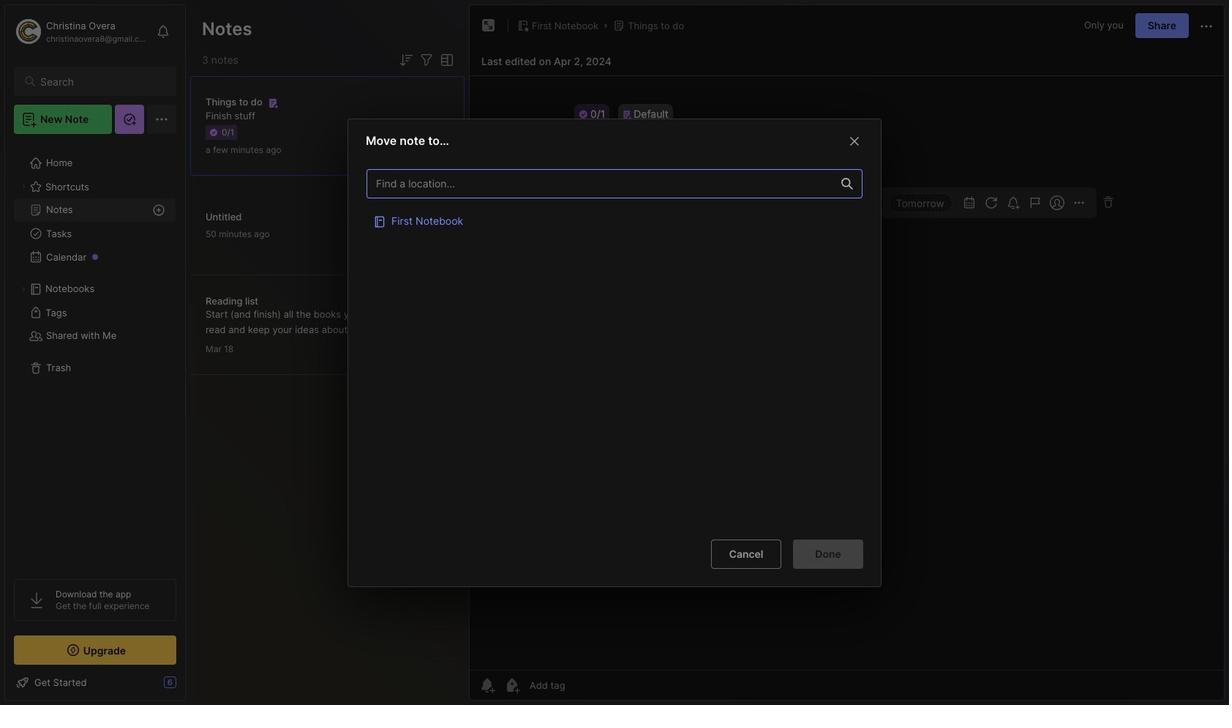 Task type: locate. For each thing, give the bounding box(es) containing it.
cell inside find a location field
[[367, 205, 863, 234]]

add tag image
[[504, 676, 521, 694]]

tree
[[5, 143, 185, 566]]

Find a location… text field
[[368, 171, 833, 195]]

None search field
[[40, 72, 163, 90]]

Find a location field
[[359, 161, 870, 527]]

none search field inside main element
[[40, 72, 163, 90]]

Note Editor text field
[[470, 75, 1225, 670]]

cell
[[367, 205, 863, 234]]



Task type: describe. For each thing, give the bounding box(es) containing it.
note window element
[[469, 4, 1226, 701]]

expand notebooks image
[[19, 285, 28, 294]]

Search text field
[[40, 75, 163, 89]]

close image
[[846, 132, 864, 149]]

tree inside main element
[[5, 143, 185, 566]]

add a reminder image
[[479, 676, 496, 694]]

expand note image
[[480, 17, 498, 34]]

main element
[[0, 0, 190, 705]]



Task type: vqa. For each thing, say whether or not it's contained in the screenshot.
2nd TAB from the right
no



